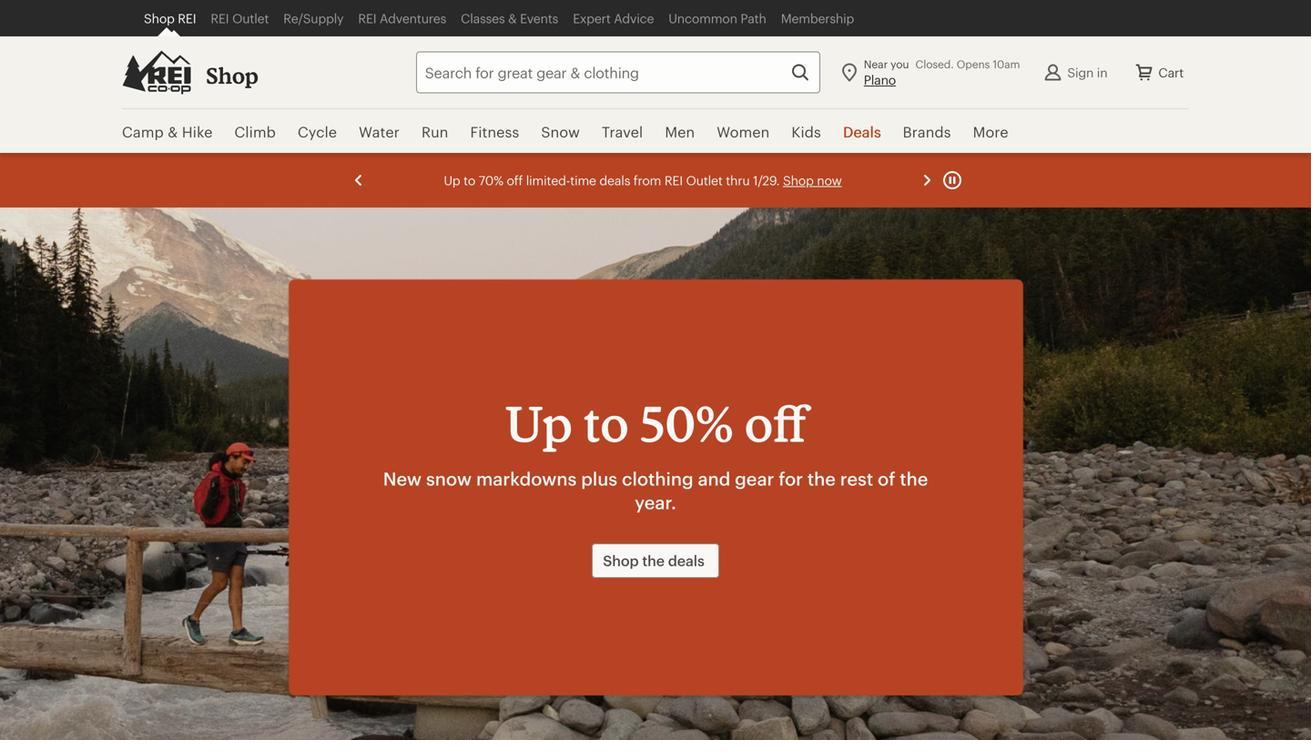 Task type: locate. For each thing, give the bounding box(es) containing it.
op up the apply
[[672, 165, 688, 179]]

now down kids dropdown button
[[817, 173, 842, 188]]

1 vertical spatial up
[[505, 394, 573, 453]]

in right 5%
[[523, 165, 535, 179]]

& for camp
[[168, 123, 178, 140]]

shop right 1/29.
[[783, 173, 814, 188]]

0 horizontal spatial up
[[444, 173, 460, 188]]

0 horizontal spatial op
[[672, 165, 688, 179]]

rei adventures link
[[351, 0, 454, 36]]

rei co-op, go to rei.com home page image
[[122, 51, 191, 94]]

deals button
[[832, 109, 892, 155]]

& left hike
[[168, 123, 178, 140]]

off inside promotional messages marquee
[[507, 173, 523, 188]]

0 horizontal spatial off
[[507, 173, 523, 188]]

the inside members earn 5% in card rewards on all co-op purchases with the rei co-op mastercard ® . apply now
[[782, 165, 801, 179]]

50%
[[640, 394, 734, 453]]

the right for
[[808, 468, 836, 490]]

climb
[[235, 123, 276, 140]]

cycle button
[[287, 109, 348, 155]]

brands
[[903, 123, 951, 140]]

0 vertical spatial deals
[[600, 173, 631, 188]]

deals
[[600, 173, 631, 188], [668, 552, 705, 569]]

1 vertical spatial off
[[745, 394, 807, 453]]

more
[[973, 123, 1009, 140]]

0 vertical spatial up
[[444, 173, 460, 188]]

deals down year.
[[668, 552, 705, 569]]

to
[[464, 173, 476, 188], [584, 394, 629, 453]]

new snow markdowns plus clothing and gear for the rest of the year.
[[383, 468, 928, 513]]

outlet up shop link at the left of the page
[[232, 11, 269, 26]]

off for 70%
[[507, 173, 523, 188]]

plano
[[864, 72, 896, 87]]

0 vertical spatial &
[[508, 11, 517, 26]]

outlet
[[232, 11, 269, 26], [686, 173, 723, 188]]

now down purchases at right top
[[689, 185, 714, 200]]

expert
[[573, 11, 611, 26]]

shop
[[144, 11, 175, 26], [206, 62, 258, 88], [783, 173, 814, 188], [603, 552, 639, 569]]

travel button
[[591, 109, 654, 155]]

1 horizontal spatial up
[[505, 394, 573, 453]]

& left events
[[508, 11, 517, 26]]

1 horizontal spatial in
[[1097, 65, 1108, 80]]

events
[[520, 11, 558, 26]]

members
[[415, 165, 470, 179]]

none field inside shop banner
[[416, 51, 820, 93]]

of
[[878, 468, 896, 490]]

shop link
[[206, 62, 258, 89]]

path
[[741, 11, 767, 26]]

women
[[717, 123, 770, 140]]

up for up to 50% off
[[505, 394, 573, 453]]

water
[[359, 123, 400, 140]]

outlet left thru
[[686, 173, 723, 188]]

up left earn
[[444, 173, 460, 188]]

1 horizontal spatial outlet
[[686, 173, 723, 188]]

70%
[[479, 173, 504, 188]]

year.
[[635, 492, 677, 513]]

thru
[[726, 173, 750, 188]]

limited-
[[526, 173, 570, 188]]

0 vertical spatial to
[[464, 173, 476, 188]]

in right sign
[[1097, 65, 1108, 80]]

shop inside promotional messages marquee
[[783, 173, 814, 188]]

uncommon
[[669, 11, 738, 26]]

1 horizontal spatial now
[[817, 173, 842, 188]]

& inside dropdown button
[[168, 123, 178, 140]]

all
[[637, 165, 650, 179]]

1 horizontal spatial op
[[847, 165, 862, 179]]

shop for shop the deals
[[603, 552, 639, 569]]

from
[[634, 173, 661, 188]]

gear
[[735, 468, 775, 490]]

0 vertical spatial off
[[507, 173, 523, 188]]

the right with
[[782, 165, 801, 179]]

to left 70%
[[464, 173, 476, 188]]

expert advice link
[[566, 0, 662, 36]]

sign in
[[1068, 65, 1108, 80]]

None search field
[[383, 51, 820, 93]]

membership link
[[774, 0, 862, 36]]

®
[[637, 182, 646, 195]]

deals left ®
[[600, 173, 631, 188]]

0 horizontal spatial to
[[464, 173, 476, 188]]

0 horizontal spatial deals
[[600, 173, 631, 188]]

up inside promotional messages marquee
[[444, 173, 460, 188]]

purchases
[[691, 165, 751, 179]]

outlet inside shop banner
[[232, 11, 269, 26]]

1 horizontal spatial deals
[[668, 552, 705, 569]]

to inside promotional messages marquee
[[464, 173, 476, 188]]

co-
[[826, 165, 847, 179]]

off for 50%
[[745, 394, 807, 453]]

travel
[[602, 123, 643, 140]]

off
[[507, 173, 523, 188], [745, 394, 807, 453]]

shop down year.
[[603, 552, 639, 569]]

up up markdowns
[[505, 394, 573, 453]]

classes & events link
[[454, 0, 566, 36]]

run
[[422, 123, 449, 140]]

1 vertical spatial outlet
[[686, 173, 723, 188]]

members earn 5% in card rewards on all co-op purchases with the rei co-op mastercard ® . apply now
[[415, 165, 862, 200]]

clothing
[[622, 468, 694, 490]]

shop down "rei outlet"
[[206, 62, 258, 88]]

2 op from the left
[[847, 165, 862, 179]]

1 horizontal spatial to
[[584, 394, 629, 453]]

off right 70%
[[507, 173, 523, 188]]

none search field inside shop banner
[[383, 51, 820, 93]]

0 vertical spatial in
[[1097, 65, 1108, 80]]

0 vertical spatial outlet
[[232, 11, 269, 26]]

rei
[[178, 11, 196, 26], [211, 11, 229, 26], [358, 11, 377, 26], [805, 165, 823, 179], [665, 173, 683, 188]]

1 horizontal spatial &
[[508, 11, 517, 26]]

0 horizontal spatial now
[[689, 185, 714, 200]]

to up plus on the bottom left of page
[[584, 394, 629, 453]]

snow
[[426, 468, 472, 490]]

camp & hike
[[122, 123, 213, 140]]

op down deals dropdown button
[[847, 165, 862, 179]]

closed.
[[916, 57, 954, 71]]

0 horizontal spatial outlet
[[232, 11, 269, 26]]

0 horizontal spatial in
[[523, 165, 535, 179]]

0 horizontal spatial &
[[168, 123, 178, 140]]

the down year.
[[642, 552, 665, 569]]

None field
[[416, 51, 820, 93]]

rei left co-
[[805, 165, 823, 179]]

op
[[672, 165, 688, 179], [847, 165, 862, 179]]

1 vertical spatial in
[[523, 165, 535, 179]]

cycle
[[298, 123, 337, 140]]

off up for
[[745, 394, 807, 453]]

fitness button
[[460, 109, 530, 155]]

women button
[[706, 109, 781, 155]]

snow button
[[530, 109, 591, 155]]

near
[[864, 57, 888, 71]]

membership
[[781, 11, 854, 26]]

outlet inside promotional messages marquee
[[686, 173, 723, 188]]

the
[[782, 165, 801, 179], [808, 468, 836, 490], [900, 468, 928, 490], [642, 552, 665, 569]]

more button
[[962, 109, 1020, 155]]

1 vertical spatial &
[[168, 123, 178, 140]]

1 vertical spatial to
[[584, 394, 629, 453]]

shop banner
[[0, 0, 1312, 155]]

water button
[[348, 109, 411, 155]]

1 horizontal spatial off
[[745, 394, 807, 453]]

&
[[508, 11, 517, 26], [168, 123, 178, 140]]

in
[[1097, 65, 1108, 80], [523, 165, 535, 179]]

a hiker on a log bridge. text reads, up to 50% off. image
[[0, 208, 1312, 740]]

shop up rei co-op, go to rei.com home page image
[[144, 11, 175, 26]]

classes & events
[[461, 11, 558, 26]]

1/29.
[[753, 173, 780, 188]]

cart link
[[1122, 51, 1195, 94]]



Task type: vqa. For each thing, say whether or not it's contained in the screenshot.
to inside the THE PROMOTIONAL MESSAGES marquee
yes



Task type: describe. For each thing, give the bounding box(es) containing it.
new
[[383, 468, 422, 490]]

pause banner message scrolling image
[[942, 169, 964, 191]]

plus
[[581, 468, 618, 490]]

men button
[[654, 109, 706, 155]]

earn
[[473, 165, 501, 179]]

climb button
[[224, 109, 287, 155]]

mastercard
[[572, 185, 637, 200]]

camp
[[122, 123, 164, 140]]

card
[[537, 165, 564, 179]]

sign
[[1068, 65, 1094, 80]]

5%
[[503, 165, 521, 179]]

on
[[619, 165, 634, 179]]

uncommon path link
[[662, 0, 774, 36]]

rei inside members earn 5% in card rewards on all co-op purchases with the rei co-op mastercard ® . apply now
[[805, 165, 823, 179]]

in inside the sign in link
[[1097, 65, 1108, 80]]

classes
[[461, 11, 505, 26]]

shop the deals
[[603, 552, 705, 569]]

re/supply
[[283, 11, 344, 26]]

advice
[[614, 11, 654, 26]]

the right the of
[[900, 468, 928, 490]]

rei outlet link
[[203, 0, 276, 36]]

near you closed. opens 10am plano
[[864, 57, 1020, 87]]

shop for shop rei
[[144, 11, 175, 26]]

camp & hike button
[[122, 109, 224, 155]]

with
[[754, 165, 779, 179]]

to for 50%
[[584, 394, 629, 453]]

promotional messages marquee
[[0, 153, 1312, 208]]

shop the deals link
[[592, 544, 719, 578]]

10am
[[993, 57, 1020, 71]]

kids button
[[781, 109, 832, 155]]

previous message image
[[348, 169, 370, 191]]

adventures
[[380, 11, 446, 26]]

sign in link
[[1035, 54, 1115, 91]]

shop rei
[[144, 11, 196, 26]]

rest
[[840, 468, 874, 490]]

rei right shop rei
[[211, 11, 229, 26]]

rei adventures
[[358, 11, 446, 26]]

rei left adventures
[[358, 11, 377, 26]]

rei co-op, go to rei.com home page link
[[122, 51, 191, 94]]

Search for great gear & clothing text field
[[416, 51, 820, 93]]

cart
[[1159, 65, 1184, 80]]

up to 50% off
[[505, 394, 807, 453]]

up to 70% off limited-time deals from rei outlet thru 1/29. shop now
[[444, 173, 842, 188]]

up for up to 70% off limited-time deals from rei outlet thru 1/29. shop now
[[444, 173, 460, 188]]

to for 70%
[[464, 173, 476, 188]]

re/supply link
[[276, 0, 351, 36]]

brands button
[[892, 109, 962, 155]]

expert advice
[[573, 11, 654, 26]]

1 vertical spatial deals
[[668, 552, 705, 569]]

you
[[891, 57, 909, 71]]

shop rei link
[[137, 0, 203, 36]]

now inside members earn 5% in card rewards on all co-op purchases with the rei co-op mastercard ® . apply now
[[689, 185, 714, 200]]

rei right from
[[665, 173, 683, 188]]

co-
[[653, 165, 672, 179]]

and
[[698, 468, 731, 490]]

uncommon path
[[669, 11, 767, 26]]

.
[[646, 185, 649, 200]]

in inside members earn 5% in card rewards on all co-op purchases with the rei co-op mastercard ® . apply now
[[523, 165, 535, 179]]

& for classes
[[508, 11, 517, 26]]

fitness
[[470, 123, 519, 140]]

time
[[570, 173, 596, 188]]

men
[[665, 123, 695, 140]]

markdowns
[[476, 468, 577, 490]]

shop for shop
[[206, 62, 258, 88]]

opens
[[957, 57, 990, 71]]

snow
[[541, 123, 580, 140]]

next message image
[[916, 169, 938, 191]]

search image
[[789, 61, 811, 83]]

for
[[779, 468, 803, 490]]

run button
[[411, 109, 460, 155]]

kids
[[792, 123, 821, 140]]

1 op from the left
[[672, 165, 688, 179]]

apply
[[652, 185, 686, 200]]

rewards
[[567, 165, 616, 179]]

rei left the rei outlet link
[[178, 11, 196, 26]]

hike
[[182, 123, 213, 140]]

deals inside promotional messages marquee
[[600, 173, 631, 188]]



